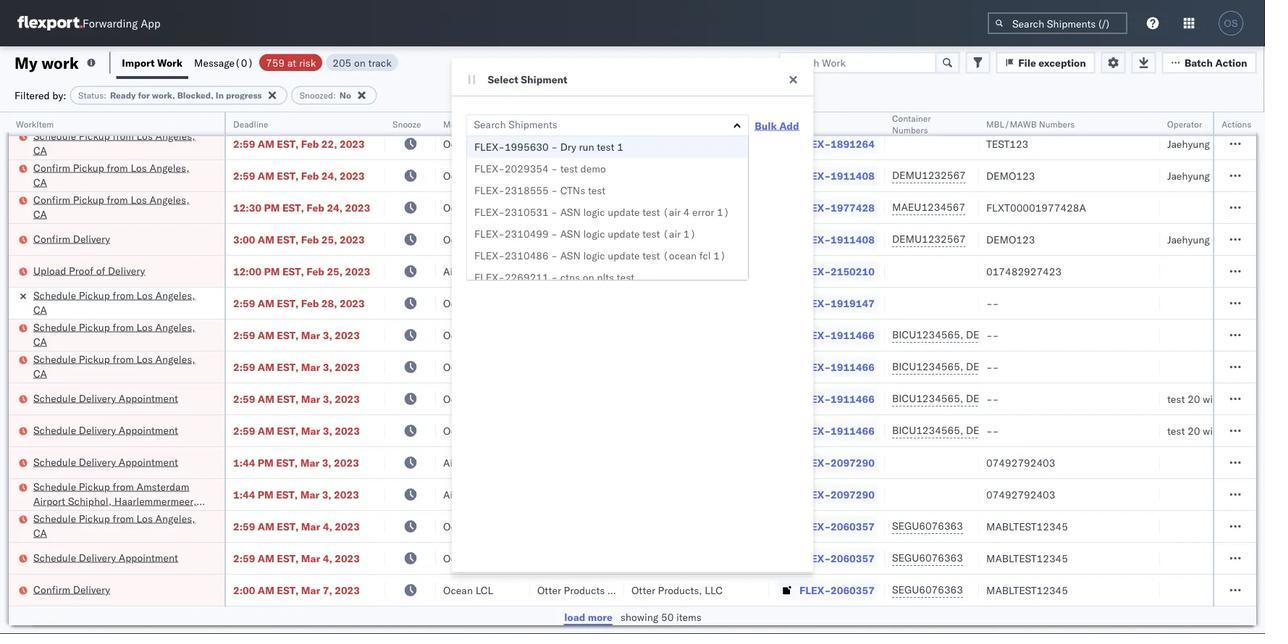 Task type: locate. For each thing, give the bounding box(es) containing it.
feb down the 12:30 pm est, feb 24, 2023
[[301, 233, 319, 246]]

deadline
[[233, 118, 268, 129]]

import work button
[[116, 46, 188, 79]]

1 1911466 from the top
[[831, 329, 875, 341]]

5 resize handle column header from the left
[[607, 112, 625, 634]]

2 integration from the left
[[632, 265, 682, 278]]

3 schedule pickup from los angeles, ca link from the top
[[33, 320, 206, 349]]

24, for 12:30 pm est, feb 24, 2023
[[327, 201, 343, 214]]

flex-1911408 for 2:59 am est, feb 24, 2023
[[800, 169, 875, 182]]

3,
[[323, 329, 332, 341], [323, 360, 332, 373], [323, 392, 332, 405], [323, 424, 332, 437], [322, 456, 332, 469], [322, 488, 332, 501]]

1 flex-1911408 from the top
[[800, 169, 875, 182]]

feb up 3:00 am est, feb 25, 2023
[[307, 201, 325, 214]]

schedule delivery appointment for 2:59 am est, mar 4, 2023
[[33, 551, 178, 564]]

0 vertical spatial international
[[699, 456, 758, 469]]

1 fcl from the top
[[476, 137, 494, 150]]

account
[[619, 105, 657, 118], [713, 105, 751, 118], [619, 201, 657, 214], [713, 201, 751, 214], [612, 265, 650, 278], [706, 265, 745, 278], [639, 584, 677, 596]]

2 vertical spatial asn
[[560, 249, 581, 262]]

flxt00001977428a up mbl/mawb numbers
[[987, 105, 1087, 118]]

2 confirm from the top
[[33, 193, 70, 206]]

bookings up the ctns
[[538, 169, 580, 182]]

1 vertical spatial 2:59 am est, mar 4, 2023
[[233, 552, 360, 564]]

8 am from the top
[[258, 424, 275, 437]]

1 vertical spatial 1977428
[[831, 201, 875, 214]]

0 vertical spatial logic
[[583, 206, 605, 218]]

mar
[[301, 329, 320, 341], [301, 360, 320, 373], [301, 392, 320, 405], [301, 424, 320, 437], [300, 456, 320, 469], [300, 488, 320, 501], [301, 520, 320, 533], [301, 552, 320, 564], [301, 584, 320, 596]]

0 vertical spatial demo123
[[987, 169, 1036, 182]]

1911408 down 1891264
[[831, 169, 875, 182]]

flex-1977428 up flex-1891264
[[800, 105, 875, 118]]

9 am from the top
[[258, 520, 275, 533]]

0 vertical spatial b.v
[[760, 456, 776, 469]]

bookings test consignee up demo
[[538, 137, 653, 150]]

pm for schedule delivery appointment
[[264, 105, 280, 118]]

1 wi from the top
[[1204, 392, 1214, 405]]

1 confirm delivery button from the top
[[33, 232, 110, 247]]

2 segu6076363 from the top
[[893, 551, 964, 564]]

0 vertical spatial assign
[[1242, 392, 1266, 405]]

0 vertical spatial karl lagerfeld international b.v c/o bleckmann
[[632, 456, 850, 469]]

update down ctns test option
[[608, 206, 640, 218]]

mode button
[[436, 115, 516, 130]]

1 vertical spatial lagerfeld
[[653, 488, 696, 501]]

1) right fcl
[[714, 249, 726, 262]]

from for 4th schedule pickup from los angeles, ca link from the bottom of the page
[[113, 289, 134, 301]]

pm
[[264, 105, 280, 118], [264, 201, 280, 214], [264, 265, 280, 278], [258, 456, 274, 469], [258, 488, 274, 501]]

2 vertical spatial mabltest12345
[[987, 584, 1069, 596]]

update for fcl
[[608, 249, 640, 262]]

0 vertical spatial 25,
[[322, 233, 337, 246]]

confirm pickup from los angeles, ca button up of
[[33, 192, 206, 223]]

lcl for schedule pickup from los angeles, ca
[[476, 520, 494, 533]]

schedule delivery appointment for 1:44 pm est, mar 3, 2023
[[33, 455, 178, 468]]

8 schedule from the top
[[33, 455, 76, 468]]

flex
[[777, 118, 793, 129]]

1 vertical spatial (air
[[663, 228, 681, 240]]

on right 205
[[354, 56, 366, 69]]

logic up flex-2310486 - asn logic update test (ocean fcl 1)
[[583, 228, 605, 240]]

1 flex-1911466 from the top
[[800, 329, 875, 341]]

test inside option
[[617, 271, 634, 284]]

bookings test consignee
[[538, 137, 653, 150], [632, 137, 747, 150], [538, 169, 653, 182], [538, 233, 653, 246], [632, 233, 747, 246]]

my work
[[14, 53, 79, 72]]

0 vertical spatial 1911408
[[831, 169, 875, 182]]

0 vertical spatial karl
[[632, 456, 650, 469]]

1 : from the left
[[104, 90, 106, 101]]

2 vertical spatial segu6076363
[[893, 583, 964, 596]]

07492792403
[[987, 456, 1056, 469], [987, 488, 1056, 501]]

ag left the flex-2150210
[[774, 265, 788, 278]]

demo123 up 017482927423
[[987, 233, 1036, 246]]

1 vertical spatial confirm delivery link
[[33, 582, 110, 597]]

2 ocean from the top
[[443, 137, 473, 150]]

schedule for schedule delivery appointment link related to 1:44 pm est, mar 3, 2023
[[33, 455, 76, 468]]

ag
[[680, 265, 694, 278], [774, 265, 788, 278]]

1 vertical spatial 1911408
[[831, 233, 875, 246]]

1995630
[[505, 141, 549, 153]]

2:00
[[233, 584, 255, 596]]

confirm for 12:30 pm est, feb 24, 2023
[[33, 193, 70, 206]]

asn up flex-2310486 - asn logic update test (ocean fcl 1)
[[560, 228, 581, 240]]

schedule delivery appointment button for 2:59 am est, mar 4, 2023
[[33, 550, 178, 566]]

assign
[[1242, 392, 1266, 405], [1242, 424, 1266, 437]]

bookings test consignee for 2:59 am est, feb 24, 2023
[[538, 169, 653, 182]]

asn logic update test (ocean fcl 1) option
[[467, 245, 749, 267]]

bicu1234565, demu1232567 for 3rd schedule pickup from los angeles, ca link from the top of the page
[[893, 328, 1040, 341]]

confirm delivery button
[[33, 232, 110, 247], [33, 582, 110, 598]]

filtered by:
[[14, 89, 66, 101]]

1 vertical spatial asn
[[560, 228, 581, 240]]

karl lagerfeld international b.v c/o bleckmann
[[632, 456, 850, 469], [632, 488, 850, 501]]

action
[[1216, 56, 1248, 69]]

feb up 28,
[[307, 265, 325, 278]]

asn logic update test (air 1) option
[[467, 223, 749, 245]]

0 horizontal spatial integration
[[538, 265, 588, 278]]

update down asn logic update test (air 4 error 1) option at the top of the page
[[608, 228, 640, 240]]

1 vertical spatial air
[[443, 456, 457, 469]]

2310531
[[505, 206, 549, 218]]

os button
[[1215, 7, 1248, 40]]

2 confirm pickup from los angeles, ca from the top
[[33, 193, 189, 220]]

feb up the 12:30 pm est, feb 24, 2023
[[301, 169, 319, 182]]

snooze
[[393, 118, 421, 129]]

4 1911466 from the top
[[831, 424, 875, 437]]

(air left 4
[[663, 206, 681, 218]]

1911408 for 2:59 am est, feb 24, 2023
[[831, 169, 875, 182]]

1 vertical spatial 1)
[[683, 228, 696, 240]]

--
[[987, 297, 999, 309], [987, 329, 999, 341], [987, 360, 999, 373], [987, 392, 999, 405], [987, 424, 999, 437]]

feb down snoozed in the top of the page
[[307, 105, 325, 118]]

numbers down container
[[893, 124, 929, 135]]

1 2060357 from the top
[[831, 520, 875, 533]]

2 appointment from the top
[[119, 392, 178, 404]]

1 horizontal spatial numbers
[[1040, 118, 1075, 129]]

25, for 12:00 pm est, feb 25, 2023
[[327, 265, 343, 278]]

2 2:59 from the top
[[233, 169, 255, 182]]

bleckmann
[[799, 456, 850, 469], [799, 488, 850, 501]]

ocean lcl for confirm delivery
[[443, 584, 494, 596]]

2 lagerfeld from the top
[[653, 488, 696, 501]]

consignee for 2:59 am est, feb 24, 2023
[[605, 169, 653, 182]]

3 ocean lcl from the top
[[443, 520, 494, 533]]

0 vertical spatial flex-1911408
[[800, 169, 875, 182]]

pickup inside schedule pickup from amsterdam airport schiphol, haarlemmermeer, netherlands
[[79, 480, 110, 493]]

1 vertical spatial flex-2060357
[[800, 552, 875, 564]]

import work
[[122, 56, 183, 69]]

flex-2310486 - asn logic update test (ocean fcl 1)
[[474, 249, 726, 262]]

1 schedule delivery appointment link from the top
[[33, 104, 178, 118]]

1 vertical spatial karl
[[632, 488, 650, 501]]

list box containing flex-1995630 - dry run test 1
[[467, 136, 749, 288]]

1 vertical spatial 20
[[1188, 424, 1201, 437]]

1 am from the top
[[258, 137, 275, 150]]

bookings test consignee up the ctns
[[538, 169, 653, 182]]

integration test account - on ag down fcl
[[632, 265, 788, 278]]

1 resize handle column header from the left
[[207, 112, 225, 634]]

consignee left bulk add button
[[699, 137, 747, 150]]

1 vertical spatial logic
[[583, 228, 605, 240]]

integration
[[538, 265, 588, 278], [632, 265, 682, 278]]

2 vertical spatial air
[[443, 488, 457, 501]]

2 4, from the top
[[323, 552, 332, 564]]

1 vertical spatial flxt00001977428a
[[987, 201, 1087, 214]]

bookings
[[538, 137, 580, 150], [632, 137, 674, 150], [538, 169, 580, 182], [538, 233, 580, 246], [632, 233, 674, 246]]

feb for 12:00 pm est, feb 25, 2023
[[307, 265, 325, 278]]

1 horizontal spatial integration
[[632, 265, 682, 278]]

otter left products
[[538, 584, 562, 596]]

25, up 12:00 pm est, feb 25, 2023
[[322, 233, 337, 246]]

1 vertical spatial flex-1977428
[[800, 201, 875, 214]]

0 vertical spatial 4,
[[323, 520, 332, 533]]

1 vertical spatial assign
[[1242, 424, 1266, 437]]

4 schedule delivery appointment from the top
[[33, 455, 178, 468]]

1 vertical spatial confirm delivery
[[33, 583, 110, 596]]

-
[[588, 105, 594, 118], [682, 105, 689, 118], [551, 141, 558, 153], [551, 162, 558, 175], [551, 184, 558, 197], [588, 201, 594, 214], [682, 201, 689, 214], [551, 206, 558, 218], [551, 228, 558, 240], [551, 249, 558, 262], [653, 265, 659, 278], [747, 265, 753, 278], [551, 271, 558, 284], [987, 297, 993, 309], [993, 297, 999, 309], [987, 329, 993, 341], [993, 329, 999, 341], [987, 360, 993, 373], [993, 360, 999, 373], [987, 392, 993, 405], [993, 392, 999, 405], [987, 424, 993, 437], [993, 424, 999, 437], [608, 584, 614, 596]]

2:59 am est, mar 3, 2023 for second schedule delivery appointment link
[[233, 392, 360, 405]]

dry run test 1 option
[[467, 136, 749, 158]]

2 vertical spatial 2060357
[[831, 584, 875, 596]]

- inside asn logic update test (air 1) option
[[551, 228, 558, 240]]

2 flex-2097290 from the top
[[800, 488, 875, 501]]

0 vertical spatial update
[[608, 206, 640, 218]]

schedule for 2:59 am est, mar 4, 2023 schedule delivery appointment link
[[33, 551, 76, 564]]

2 vertical spatial 1)
[[714, 249, 726, 262]]

logic up flex-2310499 - asn logic update test (air 1)
[[583, 206, 605, 218]]

feb for 2:59 am est, feb 28, 2023
[[301, 297, 319, 309]]

0 vertical spatial test 20 wi team assign
[[1168, 392, 1266, 405]]

schedule for second schedule delivery appointment link
[[33, 392, 76, 404]]

0 vertical spatial (air
[[663, 206, 681, 218]]

otter for otter products - test account
[[538, 584, 562, 596]]

flxt00001977428a up 017482927423
[[987, 201, 1087, 214]]

1 vertical spatial 1:44
[[233, 488, 255, 501]]

1 vertical spatial 4,
[[323, 552, 332, 564]]

bookings up 2310486
[[538, 233, 580, 246]]

2 team from the top
[[1216, 424, 1239, 437]]

status : ready for work, blocked, in progress
[[78, 90, 262, 101]]

ctns on plts test option
[[467, 267, 749, 288]]

1 otter from the left
[[538, 584, 562, 596]]

0 vertical spatial 1:44 pm est, mar 3, 2023
[[233, 456, 359, 469]]

schedule inside schedule pickup from amsterdam airport schiphol, haarlemmermeer, netherlands
[[33, 480, 76, 493]]

1 vertical spatial team
[[1216, 424, 1239, 437]]

4 schedule pickup from los angeles, ca button from the top
[[33, 511, 206, 542]]

4 schedule pickup from los angeles, ca link from the top
[[33, 352, 206, 381]]

test
[[597, 141, 614, 153], [560, 162, 578, 175], [588, 184, 606, 197], [642, 206, 660, 218], [642, 228, 660, 240], [642, 249, 660, 262], [617, 271, 634, 284], [1168, 392, 1186, 405], [1168, 424, 1186, 437]]

1 vertical spatial b.v
[[760, 488, 776, 501]]

2 flex-1911466 from the top
[[800, 360, 875, 373]]

0 vertical spatial 2097290
[[831, 456, 875, 469]]

flex-1977428 up the flex-2150210
[[800, 201, 875, 214]]

lcl for confirm delivery
[[476, 584, 494, 596]]

0 vertical spatial confirm pickup from los angeles, ca
[[33, 161, 189, 188]]

1 vertical spatial 07492792403
[[987, 488, 1056, 501]]

0 vertical spatial flxt00001977428a
[[987, 105, 1087, 118]]

0 horizontal spatial :
[[104, 90, 106, 101]]

(air for 1)
[[663, 228, 681, 240]]

7 ca from the top
[[33, 526, 47, 539]]

1 vertical spatial 25,
[[327, 265, 343, 278]]

lcl for confirm pickup from los angeles, ca
[[476, 201, 494, 214]]

0 vertical spatial mabltest12345
[[987, 520, 1069, 533]]

20
[[1188, 392, 1201, 405], [1188, 424, 1201, 437]]

integration test account - on ag down flex-2310486 - asn logic update test (ocean fcl 1)
[[538, 265, 694, 278]]

flxt00001977428a for 10:30 pm est, feb 21, 2023
[[987, 105, 1087, 118]]

2:59 am est, mar 3, 2023 for 3rd schedule pickup from los angeles, ca link from the top of the page
[[233, 329, 360, 341]]

demo123
[[987, 169, 1036, 182], [987, 233, 1036, 246]]

schedule delivery appointment button for 2:59 am est, mar 3, 2023
[[33, 423, 178, 439]]

0 vertical spatial confirm delivery link
[[33, 232, 110, 246]]

0 vertical spatial bleckmann
[[799, 456, 850, 469]]

0 vertical spatial 07492792403
[[987, 456, 1056, 469]]

1 confirm delivery from the top
[[33, 232, 110, 245]]

bicu1234565, demu1232567 for 2nd schedule pickup from los angeles, ca link from the bottom of the page
[[893, 360, 1040, 373]]

1 vertical spatial flex-2097290
[[800, 488, 875, 501]]

on left plts
[[583, 271, 594, 284]]

asn up ctns
[[560, 249, 581, 262]]

container numbers button
[[885, 109, 965, 135]]

0 vertical spatial lagerfeld
[[653, 456, 696, 469]]

8 ocean fcl from the top
[[443, 424, 494, 437]]

integration down (ocean
[[632, 265, 682, 278]]

ag down (ocean
[[680, 265, 694, 278]]

flex id button
[[770, 115, 871, 130]]

0 vertical spatial 20
[[1188, 392, 1201, 405]]

3 2:59 am est, mar 3, 2023 from the top
[[233, 392, 360, 405]]

ocean lcl
[[443, 105, 494, 118], [443, 201, 494, 214], [443, 520, 494, 533], [443, 552, 494, 564], [443, 584, 494, 596]]

25, up 28,
[[327, 265, 343, 278]]

1911408 up 2150210
[[831, 233, 875, 246]]

flex-1911408
[[800, 169, 875, 182], [800, 233, 875, 246]]

4 schedule pickup from los angeles, ca from the top
[[33, 353, 195, 380]]

1 vertical spatial wi
[[1204, 424, 1214, 437]]

confirm pickup from los angeles, ca for 12:30 pm est, feb 24, 2023
[[33, 193, 189, 220]]

0 horizontal spatial on
[[354, 56, 366, 69]]

1911466 for second schedule delivery appointment link
[[831, 392, 875, 405]]

from for 3rd schedule pickup from los angeles, ca link from the top of the page
[[113, 321, 134, 333]]

5 schedule delivery appointment link from the top
[[33, 550, 178, 565]]

: left ready
[[104, 90, 106, 101]]

flex- inside the dry run test 1 option
[[474, 141, 505, 153]]

5 ocean lcl from the top
[[443, 584, 494, 596]]

feb
[[307, 105, 325, 118], [301, 137, 319, 150], [301, 169, 319, 182], [307, 201, 325, 214], [301, 233, 319, 246], [307, 265, 325, 278], [301, 297, 319, 309]]

2 schedule pickup from los angeles, ca link from the top
[[33, 288, 206, 317]]

consignee down the "1"
[[605, 169, 653, 182]]

0 horizontal spatial on
[[662, 265, 677, 278]]

1 vertical spatial maeu1234567
[[893, 201, 966, 213]]

(air up (ocean
[[663, 228, 681, 240]]

2 vertical spatial logic
[[583, 249, 605, 262]]

confirm delivery link for second confirm delivery button from the top of the page
[[33, 582, 110, 597]]

import
[[122, 56, 155, 69]]

2 ocean fcl from the top
[[443, 169, 494, 182]]

demo
[[580, 162, 606, 175]]

0 vertical spatial segu6076363
[[893, 520, 964, 532]]

2 b.v from the top
[[760, 488, 776, 501]]

0 vertical spatial 1:44
[[233, 456, 255, 469]]

2 schedule pickup from los angeles, ca from the top
[[33, 289, 195, 316]]

confirm pickup from los angeles, ca link for 12:30 pm est, feb 24, 2023
[[33, 192, 206, 221]]

1 vertical spatial bleckmann
[[799, 488, 850, 501]]

delivery for schedule delivery appointment "button" corresponding to 1:44 pm est, mar 3, 2023
[[79, 455, 116, 468]]

upload proof of delivery
[[33, 264, 145, 277]]

appointment for 2:59 am est, mar 3, 2023
[[119, 424, 178, 436]]

1 confirm delivery link from the top
[[33, 232, 110, 246]]

24, up 3:00 am est, feb 25, 2023
[[327, 201, 343, 214]]

2 confirm pickup from los angeles, ca button from the top
[[33, 192, 206, 223]]

1977428 up 1891264
[[831, 105, 875, 118]]

bookings down client name
[[538, 137, 580, 150]]

confirm pickup from los angeles, ca link up of
[[33, 192, 206, 221]]

confirm delivery link for second confirm delivery button from the bottom
[[33, 232, 110, 246]]

1 vertical spatial karl lagerfeld international b.v c/o bleckmann
[[632, 488, 850, 501]]

maeu1234567 for 12:30 pm est, feb 24, 2023
[[893, 201, 966, 213]]

ocean
[[443, 105, 473, 118], [443, 137, 473, 150], [443, 169, 473, 182], [443, 201, 473, 214], [443, 233, 473, 246], [443, 297, 473, 309], [443, 329, 473, 341], [443, 360, 473, 373], [443, 392, 473, 405], [443, 424, 473, 437], [443, 520, 473, 533], [443, 552, 473, 564], [443, 584, 473, 596]]

delivery
[[79, 105, 116, 117], [73, 232, 110, 245], [108, 264, 145, 277], [79, 392, 116, 404], [79, 424, 116, 436], [79, 455, 116, 468], [79, 551, 116, 564], [73, 583, 110, 596]]

5 schedule pickup from los angeles, ca from the top
[[33, 512, 195, 539]]

flex-1919147 button
[[777, 293, 878, 313], [777, 293, 878, 313]]

consignee up flex-2310486 - asn logic update test (ocean fcl 1)
[[605, 233, 653, 246]]

appointment
[[119, 105, 178, 117], [119, 392, 178, 404], [119, 424, 178, 436], [119, 455, 178, 468], [119, 551, 178, 564]]

1 horizontal spatial ag
[[774, 265, 788, 278]]

asn down the ctns
[[560, 206, 581, 218]]

air for schedule delivery appointment
[[443, 456, 457, 469]]

bulk add
[[755, 119, 800, 132]]

bookings test consignee for 3:00 am est, feb 25, 2023
[[538, 233, 653, 246]]

numbers inside container numbers
[[893, 124, 929, 135]]

Search Shipments (/) text field
[[988, 12, 1128, 34]]

1977428 up 2150210
[[831, 201, 875, 214]]

confirm pickup from los angeles, ca button for 12:30 pm est, feb 24, 2023
[[33, 192, 206, 223]]

confirm pickup from los angeles, ca button down the 'workitem' button
[[33, 160, 206, 191]]

from for 12:30 pm est, feb 24, 2023 confirm pickup from los angeles, ca link
[[107, 193, 128, 206]]

flex-2310499 - asn logic update test (air 1)
[[474, 228, 696, 240]]

2 vertical spatial flex-2060357
[[800, 584, 875, 596]]

5 schedule from the top
[[33, 353, 76, 365]]

file exception
[[1019, 56, 1087, 69]]

2 flex-1911408 from the top
[[800, 233, 875, 246]]

1 vertical spatial international
[[699, 488, 758, 501]]

0 horizontal spatial numbers
[[893, 124, 929, 135]]

1 vertical spatial flex-1911408
[[800, 233, 875, 246]]

1911466
[[831, 329, 875, 341], [831, 360, 875, 373], [831, 392, 875, 405], [831, 424, 875, 437]]

24, down the "22,"
[[322, 169, 337, 182]]

1 lcl from the top
[[476, 105, 494, 118]]

- inside asn logic update test (air 4 error 1) option
[[551, 206, 558, 218]]

1 vertical spatial update
[[608, 228, 640, 240]]

bicu1234565, demu1232567
[[893, 328, 1040, 341], [893, 360, 1040, 373], [893, 392, 1040, 405], [893, 424, 1040, 437]]

feb left 28,
[[301, 297, 319, 309]]

schedule for schedule pickup from amsterdam airport schiphol, haarlemmermeer, netherlands link
[[33, 480, 76, 493]]

1 1977428 from the top
[[831, 105, 875, 118]]

at
[[287, 56, 297, 69]]

logic for 2310499
[[583, 228, 605, 240]]

205 on track
[[333, 56, 392, 69]]

0 vertical spatial asn
[[560, 206, 581, 218]]

9 resize handle column header from the left
[[1143, 112, 1161, 634]]

demo123 down test123 at the top of the page
[[987, 169, 1036, 182]]

account left bulk add button
[[713, 105, 751, 118]]

2 2:59 am est, mar 4, 2023 from the top
[[233, 552, 360, 564]]

consignee up test demo option
[[605, 137, 653, 150]]

1 vertical spatial mabltest12345
[[987, 552, 1069, 564]]

from inside schedule pickup from amsterdam airport schiphol, haarlemmermeer, netherlands
[[113, 480, 134, 493]]

from
[[113, 129, 134, 142], [107, 161, 128, 174], [107, 193, 128, 206], [113, 289, 134, 301], [113, 321, 134, 333], [113, 353, 134, 365], [113, 480, 134, 493], [113, 512, 134, 525]]

test
[[597, 105, 616, 118], [691, 105, 710, 118], [583, 137, 602, 150], [677, 137, 696, 150], [583, 169, 602, 182], [597, 201, 616, 214], [691, 201, 710, 214], [583, 233, 602, 246], [677, 233, 696, 246], [590, 265, 609, 278], [684, 265, 704, 278], [617, 584, 636, 596]]

1) right error
[[717, 206, 730, 218]]

feb left the "22,"
[[301, 137, 319, 150]]

0 vertical spatial air
[[443, 265, 457, 278]]

0 vertical spatial flex-2097290
[[800, 456, 875, 469]]

1 logic from the top
[[583, 206, 605, 218]]

2 schedule delivery appointment link from the top
[[33, 391, 178, 405]]

confirm pickup from los angeles, ca down the 'workitem' button
[[33, 161, 189, 188]]

otter products - test account
[[538, 584, 677, 596]]

schedule pickup from los angeles, ca button
[[33, 129, 206, 159], [33, 320, 206, 350], [33, 352, 206, 382], [33, 511, 206, 542]]

1 schedule delivery appointment button from the top
[[33, 104, 178, 120]]

1 vertical spatial 2097290
[[831, 488, 875, 501]]

0 vertical spatial team
[[1216, 392, 1239, 405]]

update down asn logic update test (air 1) option
[[608, 249, 640, 262]]

3 flex-2060357 from the top
[[800, 584, 875, 596]]

id
[[795, 118, 804, 129]]

confirm pickup from los angeles, ca link down the 'workitem' button
[[33, 160, 206, 189]]

1) down 4
[[683, 228, 696, 240]]

confirm delivery for confirm delivery link related to second confirm delivery button from the bottom
[[33, 232, 110, 245]]

0 vertical spatial 2:59 am est, mar 4, 2023
[[233, 520, 360, 533]]

1911466 for 2nd schedule pickup from los angeles, ca link from the bottom of the page
[[831, 360, 875, 373]]

filtered
[[14, 89, 50, 101]]

add
[[780, 119, 800, 132]]

batch
[[1185, 56, 1214, 69]]

0 vertical spatial 1977428
[[831, 105, 875, 118]]

- inside the ctns on plts test option
[[551, 271, 558, 284]]

schedule delivery appointment button
[[33, 104, 178, 120], [33, 391, 178, 407], [33, 423, 178, 439], [33, 455, 178, 471], [33, 550, 178, 566]]

1 confirm pickup from los angeles, ca from the top
[[33, 161, 189, 188]]

25, for 3:00 am est, feb 25, 2023
[[322, 233, 337, 246]]

flex-1911408 down flex-1891264
[[800, 169, 875, 182]]

mabltest12345 for schedule pickup from los angeles, ca
[[987, 520, 1069, 533]]

confirm for 2:00 am est, mar 7, 2023
[[33, 583, 70, 596]]

0 vertical spatial maeu1234567
[[893, 105, 966, 118]]

(air for 4
[[663, 206, 681, 218]]

otter up showing
[[632, 584, 656, 596]]

4 ca from the top
[[33, 303, 47, 316]]

0 vertical spatial confirm pickup from los angeles, ca link
[[33, 160, 206, 189]]

flex-2269211 - ctns on plts test
[[474, 271, 634, 284]]

0 vertical spatial flex-2060357
[[800, 520, 875, 533]]

1 bleckmann from the top
[[799, 456, 850, 469]]

update for 1)
[[608, 228, 640, 240]]

10:30 pm est, feb 21, 2023
[[233, 105, 370, 118]]

: left no
[[333, 90, 336, 101]]

0 horizontal spatial ag
[[680, 265, 694, 278]]

11 schedule from the top
[[33, 551, 76, 564]]

1911466 for 3rd schedule pickup from los angeles, ca link from the top of the page
[[831, 329, 875, 341]]

1 vertical spatial confirm pickup from los angeles, ca link
[[33, 192, 206, 221]]

test demo option
[[467, 158, 749, 180]]

2023
[[345, 105, 370, 118], [340, 137, 365, 150], [340, 169, 365, 182], [345, 201, 370, 214], [340, 233, 365, 246], [345, 265, 370, 278], [340, 297, 365, 309], [335, 329, 360, 341], [335, 360, 360, 373], [335, 392, 360, 405], [335, 424, 360, 437], [334, 456, 359, 469], [334, 488, 359, 501], [335, 520, 360, 533], [335, 552, 360, 564], [335, 584, 360, 596]]

account up the "1"
[[619, 105, 657, 118]]

3 segu6076363 from the top
[[893, 583, 964, 596]]

angeles,
[[155, 129, 195, 142], [150, 161, 189, 174], [150, 193, 189, 206], [155, 289, 195, 301], [155, 321, 195, 333], [155, 353, 195, 365], [155, 512, 195, 525]]

1 vertical spatial confirm delivery button
[[33, 582, 110, 598]]

1 horizontal spatial otter
[[632, 584, 656, 596]]

1 flex-2060357 from the top
[[800, 520, 875, 533]]

1 vertical spatial c/o
[[779, 488, 796, 501]]

los
[[137, 129, 153, 142], [131, 161, 147, 174], [131, 193, 147, 206], [137, 289, 153, 301], [137, 321, 153, 333], [137, 353, 153, 365], [137, 512, 153, 525]]

integration down 2310486
[[538, 265, 588, 278]]

schedule delivery appointment link for 2:59 am est, mar 4, 2023
[[33, 550, 178, 565]]

3:00 am est, feb 25, 2023
[[233, 233, 365, 246]]

numbers right mbl/mawb
[[1040, 118, 1075, 129]]

logic down flex-2310499 - asn logic update test (air 1)
[[583, 249, 605, 262]]

1 confirm from the top
[[33, 161, 70, 174]]

0 vertical spatial 2060357
[[831, 520, 875, 533]]

asn logic update test (air 4 error 1) option
[[467, 201, 749, 223]]

flex-1911408 up the flex-2150210
[[800, 233, 875, 246]]

1 vertical spatial 1:44 pm est, mar 3, 2023
[[233, 488, 359, 501]]

flex-1911466
[[800, 329, 875, 341], [800, 360, 875, 373], [800, 392, 875, 405], [800, 424, 875, 437]]

1 vertical spatial confirm pickup from los angeles, ca button
[[33, 192, 206, 223]]

bookings test consignee up flex-2310486 - asn logic update test (ocean fcl 1)
[[538, 233, 653, 246]]

1 vertical spatial 24,
[[327, 201, 343, 214]]

1 ocean lcl from the top
[[443, 105, 494, 118]]

confirm pickup from los angeles, ca link
[[33, 160, 206, 189], [33, 192, 206, 221]]

account up asn logic update test (air 1) option
[[619, 201, 657, 214]]

2 schedule pickup from los angeles, ca button from the top
[[33, 320, 206, 350]]

1)
[[717, 206, 730, 218], [683, 228, 696, 240], [714, 249, 726, 262]]

my
[[14, 53, 38, 72]]

1 horizontal spatial on
[[583, 271, 594, 284]]

None field
[[474, 115, 478, 134]]

flex id
[[777, 118, 804, 129]]

1 vertical spatial on
[[583, 271, 594, 284]]

list box
[[467, 136, 749, 288]]

4 ocean lcl from the top
[[443, 552, 494, 564]]

confirm for 2:59 am est, feb 24, 2023
[[33, 161, 70, 174]]

resize handle column header
[[207, 112, 225, 634], [368, 112, 385, 634], [419, 112, 436, 634], [513, 112, 530, 634], [607, 112, 625, 634], [752, 112, 770, 634], [868, 112, 885, 634], [962, 112, 980, 634], [1143, 112, 1161, 634], [1238, 112, 1255, 634], [1240, 112, 1257, 634]]

3 ca from the top
[[33, 208, 47, 220]]

2 vertical spatial update
[[608, 249, 640, 262]]

2 otter from the left
[[632, 584, 656, 596]]

bookings up (ocean
[[632, 233, 674, 246]]

appointment for 1:44 pm est, mar 3, 2023
[[119, 455, 178, 468]]

flex-1977428 for 10:30 pm est, feb 21, 2023
[[800, 105, 875, 118]]

2 flex-1977428 from the top
[[800, 201, 875, 214]]

6 schedule from the top
[[33, 392, 76, 404]]

1 vertical spatial segu6076363
[[893, 551, 964, 564]]

confirm pickup from los angeles, ca up of
[[33, 193, 189, 220]]

1 vertical spatial 2060357
[[831, 552, 875, 564]]

more
[[588, 611, 613, 624]]

1 bicu1234565, demu1232567 from the top
[[893, 328, 1040, 341]]

deadline button
[[226, 115, 371, 130]]

2 confirm delivery link from the top
[[33, 582, 110, 597]]

9 schedule from the top
[[33, 480, 76, 493]]

flxt00001977428a
[[987, 105, 1087, 118], [987, 201, 1087, 214]]

confirm pickup from los angeles, ca
[[33, 161, 189, 188], [33, 193, 189, 220]]

1 vertical spatial demo123
[[987, 233, 1036, 246]]

2 ca from the top
[[33, 176, 47, 188]]

load
[[565, 611, 586, 624]]



Task type: vqa. For each thing, say whether or not it's contained in the screenshot.
7th AM from the bottom
yes



Task type: describe. For each thing, give the bounding box(es) containing it.
showing
[[621, 611, 659, 624]]

3 schedule pickup from los angeles, ca from the top
[[33, 321, 195, 348]]

flex-1977428 for 12:30 pm est, feb 24, 2023
[[800, 201, 875, 214]]

forwarding
[[83, 16, 138, 30]]

from for 2nd schedule pickup from los angeles, ca link from the bottom of the page
[[113, 353, 134, 365]]

2 schedule delivery appointment from the top
[[33, 392, 178, 404]]

delivery for schedule delivery appointment "button" related to 2:59 am est, mar 3, 2023
[[79, 424, 116, 436]]

12:00
[[233, 265, 262, 278]]

1 integration test account - on ag from the left
[[538, 265, 694, 278]]

logic for 2310486
[[583, 249, 605, 262]]

10 resize handle column header from the left
[[1238, 112, 1255, 634]]

batch action
[[1185, 56, 1248, 69]]

flex-1995630 - dry run test 1
[[474, 141, 623, 153]]

12:30 pm est, feb 24, 2023
[[233, 201, 370, 214]]

account right 4
[[713, 201, 751, 214]]

feb for 3:00 am est, feb 25, 2023
[[301, 233, 319, 246]]

11 resize handle column header from the left
[[1240, 112, 1257, 634]]

1 integration from the left
[[538, 265, 588, 278]]

forwarding app link
[[17, 16, 161, 30]]

feb for 10:30 pm est, feb 21, 2023
[[307, 105, 325, 118]]

consignee for 2:59 am est, feb 22, 2023
[[605, 137, 653, 150]]

flex- inside ctns test option
[[474, 184, 505, 197]]

1 schedule delivery appointment from the top
[[33, 105, 178, 117]]

load more button
[[564, 610, 614, 625]]

2 karl lagerfeld international b.v c/o bleckmann from the top
[[632, 488, 850, 501]]

run
[[579, 141, 594, 153]]

flex-2029354 - test demo
[[474, 162, 606, 175]]

6 am from the top
[[258, 360, 275, 373]]

1 -- from the top
[[987, 297, 999, 309]]

schedule delivery appointment for 2:59 am est, mar 3, 2023
[[33, 424, 178, 436]]

schedule for 3rd schedule pickup from los angeles, ca link from the top of the page
[[33, 321, 76, 333]]

from for fifth schedule pickup from los angeles, ca link from the bottom
[[113, 129, 134, 142]]

2 flex-2060357 from the top
[[800, 552, 875, 564]]

confirm pickup from los angeles, ca button for 2:59 am est, feb 24, 2023
[[33, 160, 206, 191]]

2 1:44 pm est, mar 3, 2023 from the top
[[233, 488, 359, 501]]

7,
[[323, 584, 332, 596]]

flex-2150210
[[800, 265, 875, 278]]

showing 50 items
[[621, 611, 702, 624]]

1891264
[[831, 137, 875, 150]]

1977428 for 12:30 pm est, feb 24, 2023
[[831, 201, 875, 214]]

4 2:59 am est, mar 3, 2023 from the top
[[233, 424, 360, 437]]

0 vertical spatial 1)
[[717, 206, 730, 218]]

2029354
[[505, 162, 549, 175]]

items
[[677, 611, 702, 624]]

: for status
[[104, 90, 106, 101]]

Search Work text field
[[779, 52, 937, 74]]

segu6076363 for schedule pickup from los angeles, ca
[[893, 520, 964, 532]]

1 4, from the top
[[323, 520, 332, 533]]

schedule for 2nd schedule pickup from los angeles, ca link from the bottom of the page
[[33, 353, 76, 365]]

no
[[340, 90, 351, 101]]

plts
[[597, 271, 614, 284]]

batch action button
[[1163, 52, 1258, 74]]

11 ocean from the top
[[443, 520, 473, 533]]

2310486
[[505, 249, 549, 262]]

os
[[1225, 18, 1239, 29]]

1 lagerfeld from the top
[[653, 456, 696, 469]]

select
[[488, 73, 519, 86]]

schedule pickup from amsterdam airport schiphol, haarlemmermeer, netherlands link
[[33, 479, 206, 522]]

4 ocean from the top
[[443, 201, 473, 214]]

6 ca from the top
[[33, 367, 47, 380]]

consignee up fcl
[[699, 233, 747, 246]]

honeywell left 4
[[632, 201, 680, 214]]

: for snoozed
[[333, 90, 336, 101]]

segu6076363 for confirm delivery
[[893, 583, 964, 596]]

1 ca from the top
[[33, 144, 47, 157]]

1 bicu1234565, from the top
[[893, 328, 964, 341]]

schedule pickup from amsterdam airport schiphol, haarlemmermeer, netherlands
[[33, 480, 197, 522]]

- inside the dry run test 1 option
[[551, 141, 558, 153]]

2 2060357 from the top
[[831, 552, 875, 564]]

netherlands
[[33, 509, 90, 522]]

3 2:59 from the top
[[233, 297, 255, 309]]

delivery for second confirm delivery button from the bottom
[[73, 232, 110, 245]]

haarlemmermeer,
[[114, 495, 197, 507]]

feb for 2:59 am est, feb 24, 2023
[[301, 169, 319, 182]]

mabltest12345 for confirm delivery
[[987, 584, 1069, 596]]

ctns
[[560, 271, 580, 284]]

numbers for mbl/mawb numbers
[[1040, 118, 1075, 129]]

12:30
[[233, 201, 262, 214]]

container
[[893, 113, 931, 124]]

9 2:59 from the top
[[233, 552, 255, 564]]

1 1:44 pm est, mar 3, 2023 from the top
[[233, 456, 359, 469]]

ocean lcl for schedule delivery appointment
[[443, 105, 494, 118]]

5 schedule pickup from los angeles, ca link from the top
[[33, 511, 206, 540]]

schedule for first schedule pickup from los angeles, ca link from the bottom
[[33, 512, 76, 525]]

asn for 2310499
[[560, 228, 581, 240]]

update for 4
[[608, 206, 640, 218]]

asn for 2310531
[[560, 206, 581, 218]]

honeywell up the dry run test 1 option
[[632, 105, 680, 118]]

flex-1891264
[[800, 137, 875, 150]]

7 resize handle column header from the left
[[868, 112, 885, 634]]

8 fcl from the top
[[476, 424, 494, 437]]

honeywell up client name
[[538, 105, 585, 118]]

confirm delivery for confirm delivery link for second confirm delivery button from the top of the page
[[33, 583, 110, 596]]

5 2:59 from the top
[[233, 360, 255, 373]]

from for first schedule pickup from los angeles, ca link from the bottom
[[113, 512, 134, 525]]

feb for 12:30 pm est, feb 24, 2023
[[307, 201, 325, 214]]

6 ocean from the top
[[443, 297, 473, 309]]

flex- inside asn logic update test (air 4 error 1) option
[[474, 206, 505, 218]]

flex- inside the ctns on plts test option
[[474, 271, 505, 284]]

confirm pickup from los angeles, ca for 2:59 am est, feb 24, 2023
[[33, 161, 189, 188]]

1 ag from the left
[[680, 265, 694, 278]]

search
[[474, 118, 506, 131]]

file
[[1019, 56, 1037, 69]]

client
[[538, 118, 561, 129]]

ocean lcl for confirm pickup from los angeles, ca
[[443, 201, 494, 214]]

4 resize handle column header from the left
[[513, 112, 530, 634]]

bookings test consignee up (ocean
[[632, 233, 747, 246]]

forwarding app
[[83, 16, 161, 30]]

app
[[141, 16, 161, 30]]

consignee for 3:00 am est, feb 25, 2023
[[605, 233, 653, 246]]

ctns
[[560, 184, 585, 197]]

schedule delivery appointment button for 1:44 pm est, mar 3, 2023
[[33, 455, 178, 471]]

asn for 2310486
[[560, 249, 581, 262]]

2 international from the top
[[699, 488, 758, 501]]

flxt00001977428a for 12:30 pm est, feb 24, 2023
[[987, 201, 1087, 214]]

28,
[[322, 297, 337, 309]]

4 bicu1234565, demu1232567 from the top
[[893, 424, 1040, 437]]

ocean lcl for schedule pickup from los angeles, ca
[[443, 520, 494, 533]]

6 fcl from the top
[[476, 360, 494, 373]]

message (0)
[[194, 56, 254, 69]]

2 fcl from the top
[[476, 169, 494, 182]]

2 20 from the top
[[1188, 424, 1201, 437]]

6 resize handle column header from the left
[[752, 112, 770, 634]]

1 c/o from the top
[[779, 456, 796, 469]]

mode
[[443, 118, 466, 129]]

1977428 for 10:30 pm est, feb 21, 2023
[[831, 105, 875, 118]]

operator
[[1168, 118, 1203, 129]]

flex-1919147
[[800, 297, 875, 309]]

bulk
[[755, 119, 777, 132]]

appointment for 2:59 am est, mar 4, 2023
[[119, 551, 178, 564]]

- inside ctns test option
[[551, 184, 558, 197]]

3 resize handle column header from the left
[[419, 112, 436, 634]]

12:00 pm est, feb 25, 2023
[[233, 265, 370, 278]]

2:59 am est, feb 28, 2023
[[233, 297, 365, 309]]

9 ocean from the top
[[443, 392, 473, 405]]

1 schedule pickup from los angeles, ca from the top
[[33, 129, 195, 157]]

10 ocean from the top
[[443, 424, 473, 437]]

- inside test demo option
[[551, 162, 558, 175]]

2:00 am est, mar 7, 2023
[[233, 584, 360, 596]]

5 am from the top
[[258, 329, 275, 341]]

schedule for fifth schedule delivery appointment link from the bottom of the page
[[33, 105, 76, 117]]

1 team from the top
[[1216, 392, 1239, 405]]

(0)
[[235, 56, 254, 69]]

2 2097290 from the top
[[831, 488, 875, 501]]

1 schedule pickup from los angeles, ca link from the top
[[33, 129, 206, 158]]

delivery for 5th schedule delivery appointment "button" from the bottom
[[79, 105, 116, 117]]

1 1:44 from the top
[[233, 456, 255, 469]]

demo123 for 3:00 am est, feb 25, 2023
[[987, 233, 1036, 246]]

flexport. image
[[17, 16, 83, 30]]

workitem
[[16, 118, 54, 129]]

2:59 am est, feb 22, 2023
[[233, 137, 365, 150]]

error
[[692, 206, 714, 218]]

4 ocean fcl from the top
[[443, 297, 494, 309]]

mbl/mawb
[[987, 118, 1037, 129]]

5 ocean fcl from the top
[[443, 329, 494, 341]]

4 bicu1234565, from the top
[[893, 424, 964, 437]]

1 b.v from the top
[[760, 456, 776, 469]]

759
[[266, 56, 285, 69]]

2 bicu1234565, from the top
[[893, 360, 964, 373]]

flex- inside asn logic update test (ocean fcl 1) option
[[474, 249, 505, 262]]

flex-2318555 - ctns test
[[474, 184, 606, 197]]

bookings right the "1"
[[632, 137, 674, 150]]

1 test 20 wi team assign from the top
[[1168, 392, 1266, 405]]

5 fcl from the top
[[476, 329, 494, 341]]

bookings for 3:00 am est, feb 25, 2023
[[538, 233, 580, 246]]

shipment
[[521, 73, 568, 86]]

bicu1234565, demu1232567 for second schedule delivery appointment link
[[893, 392, 1040, 405]]

shipments
[[509, 118, 558, 131]]

4 flex-1911466 from the top
[[800, 424, 875, 437]]

airport
[[33, 495, 65, 507]]

4 am from the top
[[258, 297, 275, 309]]

3 fcl from the top
[[476, 233, 494, 246]]

8 ocean from the top
[[443, 360, 473, 373]]

11 am from the top
[[258, 584, 275, 596]]

demo123 for 2:59 am est, feb 24, 2023
[[987, 169, 1036, 182]]

1 flex-2097290 from the top
[[800, 456, 875, 469]]

account down fcl
[[706, 265, 745, 278]]

1 2:59 from the top
[[233, 137, 255, 150]]

mbl/mawb numbers
[[987, 118, 1075, 129]]

1
[[617, 141, 623, 153]]

snoozed : no
[[300, 90, 351, 101]]

of
[[96, 264, 105, 277]]

4 lcl from the top
[[476, 552, 494, 564]]

4 fcl from the top
[[476, 297, 494, 309]]

2 mabltest12345 from the top
[[987, 552, 1069, 564]]

4
[[683, 206, 690, 218]]

ready
[[110, 90, 136, 101]]

account up showing 50 items
[[639, 584, 677, 596]]

account down flex-2310486 - asn logic update test (ocean fcl 1)
[[612, 265, 650, 278]]

ctns test option
[[467, 180, 749, 201]]

flex-1911408 for 3:00 am est, feb 25, 2023
[[800, 233, 875, 246]]

2 integration test account - on ag from the left
[[632, 265, 788, 278]]

7 2:59 from the top
[[233, 424, 255, 437]]

pm for confirm pickup from los angeles, ca
[[264, 201, 280, 214]]

1 07492792403 from the top
[[987, 456, 1056, 469]]

schedule for fifth schedule pickup from los angeles, ca link from the bottom
[[33, 129, 76, 142]]

1 appointment from the top
[[119, 105, 178, 117]]

logic for 2310531
[[583, 206, 605, 218]]

3 confirm from the top
[[33, 232, 70, 245]]

205
[[333, 56, 352, 69]]

schedule pickup from amsterdam airport schiphol, haarlemmermeer, netherlands button
[[33, 479, 206, 522]]

honeywell down the ctns
[[538, 201, 585, 214]]

work
[[157, 56, 183, 69]]

otter for otter products, llc
[[632, 584, 656, 596]]

3 ocean fcl from the top
[[443, 233, 494, 246]]

status
[[78, 90, 104, 101]]

1 assign from the top
[[1242, 392, 1266, 405]]

schedule delivery appointment link for 1:44 pm est, mar 3, 2023
[[33, 455, 178, 469]]

amsterdam
[[137, 480, 189, 493]]

24, for 2:59 am est, feb 24, 2023
[[322, 169, 337, 182]]

flex- inside test demo option
[[474, 162, 505, 175]]

2318555
[[505, 184, 549, 197]]

from for confirm pickup from los angeles, ca link corresponding to 2:59 am est, feb 24, 2023
[[107, 161, 128, 174]]

7 am from the top
[[258, 392, 275, 405]]

upload proof of delivery button
[[33, 263, 145, 279]]

2 am from the top
[[258, 169, 275, 182]]

2 07492792403 from the top
[[987, 488, 1056, 501]]

1 karl from the top
[[632, 456, 650, 469]]

progress
[[226, 90, 262, 101]]

schedule for 4th schedule pickup from los angeles, ca link from the bottom of the page
[[33, 289, 76, 301]]

client name
[[538, 118, 586, 129]]

confirm pickup from los angeles, ca link for 2:59 am est, feb 24, 2023
[[33, 160, 206, 189]]

mbl/mawb numbers button
[[980, 115, 1146, 130]]

- inside asn logic update test (ocean fcl 1) option
[[551, 249, 558, 262]]

12 ocean from the top
[[443, 552, 473, 564]]

by:
[[52, 89, 66, 101]]

air for upload proof of delivery
[[443, 265, 457, 278]]

blocked,
[[177, 90, 214, 101]]

8 resize handle column header from the left
[[962, 112, 980, 634]]

schedule delivery appointment link for 2:59 am est, mar 3, 2023
[[33, 423, 178, 437]]

bookings for 2:59 am est, feb 22, 2023
[[538, 137, 580, 150]]

message
[[194, 56, 235, 69]]

client name button
[[530, 115, 610, 130]]

otter products, llc
[[632, 584, 723, 596]]

3 schedule pickup from los angeles, ca button from the top
[[33, 352, 206, 382]]

bookings test consignee up 4
[[632, 137, 747, 150]]

1 2:59 am est, mar 4, 2023 from the top
[[233, 520, 360, 533]]

lcl for schedule delivery appointment
[[476, 105, 494, 118]]

delivery for schedule delivery appointment "button" corresponding to 2:59 am est, mar 4, 2023
[[79, 551, 116, 564]]

1 20 from the top
[[1188, 392, 1201, 405]]

workitem button
[[9, 115, 210, 130]]

2:59 am est, mar 3, 2023 for 2nd schedule pickup from los angeles, ca link from the bottom of the page
[[233, 360, 360, 373]]

maeu1234567 for 10:30 pm est, feb 21, 2023
[[893, 105, 966, 118]]

test123
[[987, 137, 1029, 150]]

22,
[[322, 137, 337, 150]]

products,
[[658, 584, 703, 596]]

bookings test consignee for 2:59 am est, feb 22, 2023
[[538, 137, 653, 150]]

on inside option
[[583, 271, 594, 284]]

2 schedule delivery appointment button from the top
[[33, 391, 178, 407]]

feb for 2:59 am est, feb 22, 2023
[[301, 137, 319, 150]]

delivery for second schedule delivery appointment "button" from the top
[[79, 392, 116, 404]]

delivery for second confirm delivery button from the top of the page
[[73, 583, 110, 596]]

from for schedule pickup from amsterdam airport schiphol, haarlemmermeer, netherlands link
[[113, 480, 134, 493]]

bulk add button
[[755, 111, 800, 140]]

2 karl from the top
[[632, 488, 650, 501]]

flex- inside asn logic update test (air 1) option
[[474, 228, 505, 240]]

snoozed
[[300, 90, 333, 101]]

pm for schedule pickup from amsterdam airport schiphol, haarlemmermeer, netherlands
[[258, 488, 274, 501]]



